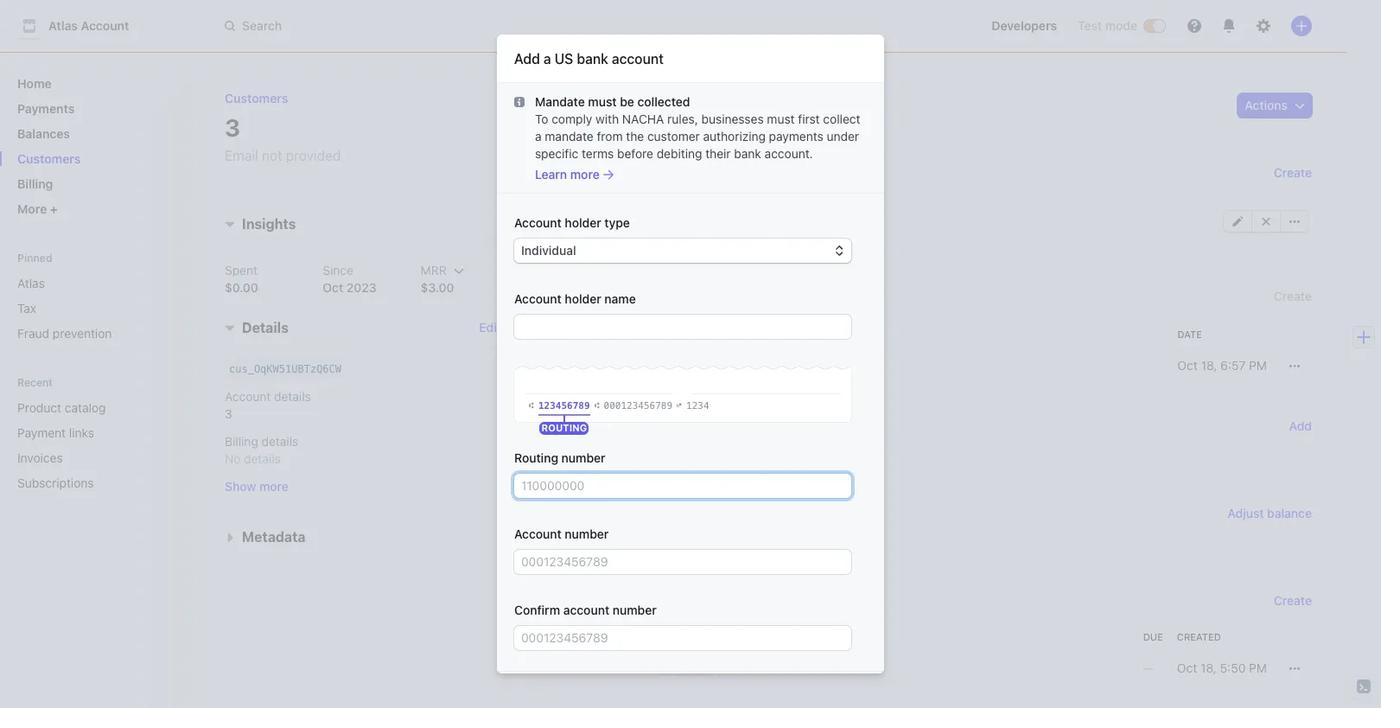 Task type: describe. For each thing, give the bounding box(es) containing it.
product
[[17, 400, 61, 415]]

customers 3 email not provided
[[225, 91, 341, 163]]

type
[[605, 215, 630, 230]]

subscription
[[755, 358, 825, 373]]

balances
[[17, 126, 70, 141]]

terms
[[582, 146, 614, 161]]

account holder type
[[514, 215, 630, 230]]

1 vertical spatial methods
[[607, 457, 656, 472]]

0 vertical spatial details
[[274, 389, 311, 404]]

balance inside button
[[1268, 506, 1312, 520]]

pinned navigation links element
[[10, 251, 176, 348]]

no inside account details 3 billing details no details
[[225, 452, 241, 466]]

account inside button
[[81, 18, 129, 33]]

logs
[[694, 99, 721, 115]]

home
[[17, 76, 52, 91]]

account for account holder name
[[514, 291, 562, 306]]

comply
[[552, 112, 592, 126]]

past due
[[597, 207, 640, 220]]

collected
[[638, 94, 690, 109]]

usd for the bottom the usd link
[[596, 661, 621, 675]]

oct for oct 18, 6:57 pm
[[1178, 358, 1198, 373]]

incomplete link
[[654, 350, 748, 381]]

0 vertical spatial methods
[[598, 418, 657, 434]]

1 horizontal spatial subscriptions
[[536, 165, 629, 181]]

us
[[555, 51, 573, 67]]

bank inside to comply with nacha rules, businesses must first collect a mandate from the customer authorizing payments under specific terms before debiting their bank account.
[[734, 146, 762, 161]]

number up confirm account number text box
[[613, 603, 657, 617]]

payment for payment methods
[[536, 418, 595, 434]]

customer does not currently have a balance.
[[536, 545, 785, 559]]

123456789
[[539, 400, 590, 412]]

1 vertical spatial $3.00 link
[[536, 653, 590, 685]]

1 horizontal spatial no
[[536, 457, 552, 472]]

payments link
[[10, 94, 176, 123]]

nov
[[761, 222, 783, 237]]

recent navigation links element
[[0, 375, 190, 497]]

adjust balance button
[[1228, 505, 1312, 522]]

o
[[578, 205, 585, 220]]

payments inside core navigation links element
[[17, 101, 75, 116]]

events and logs
[[620, 99, 721, 115]]

routing for routing
[[542, 422, 587, 433]]

routing for routing number
[[514, 450, 559, 465]]

creation
[[829, 358, 874, 373]]

tab list containing overview
[[536, 93, 746, 128]]

mandate
[[535, 94, 585, 109]]

1 balance from the left
[[630, 506, 682, 521]]

5:50
[[1220, 661, 1246, 675]]

edit
[[479, 320, 501, 335]]

Account holder name text field
[[514, 315, 852, 339]]

specific
[[535, 146, 579, 161]]

37d99b24-
[[726, 662, 787, 675]]

adjust balance
[[1228, 506, 1312, 520]]

account details 3 billing details no details
[[225, 389, 311, 466]]

000123456789
[[604, 400, 673, 412]]

subscriptions link
[[10, 469, 152, 497]]

more
[[17, 201, 50, 216]]

spent $0.00
[[225, 263, 258, 295]]

edit button
[[479, 319, 501, 337]]

0 vertical spatial $3.00 link
[[558, 350, 615, 381]]

incomplete
[[666, 359, 722, 372]]

customers for customers
[[17, 151, 81, 166]]

•
[[663, 222, 668, 237]]

billing link
[[10, 169, 176, 198]]

Search search field
[[214, 10, 702, 42]]

confirm
[[514, 603, 560, 617]]

recent
[[17, 376, 53, 389]]

developers link
[[985, 12, 1064, 40]]

37d99b24-0001
[[726, 662, 814, 675]]

email
[[225, 148, 258, 163]]

the
[[626, 129, 644, 144]]

must inside to comply with nacha rules, businesses must first collect a mandate from the customer authorizing payments under specific terms before debiting their bank account.
[[767, 112, 795, 126]]

first
[[798, 112, 820, 126]]

pm for oct 18, 5:50 pm
[[1249, 661, 1267, 675]]

invoice for invoice number
[[726, 631, 765, 642]]

actions button
[[1238, 93, 1312, 118]]

0 vertical spatial customers link
[[225, 91, 288, 105]]

does
[[594, 545, 621, 559]]

account inside account details 3 billing details no details
[[225, 389, 271, 404]]

1 vertical spatial invoices
[[536, 593, 591, 609]]

account for account number
[[514, 526, 562, 541]]

payments
[[769, 129, 824, 144]]

notifications image
[[1222, 19, 1236, 33]]

cus_oqkw51ubtzq6cw
[[229, 364, 342, 376]]

atlas for atlas account
[[48, 18, 78, 33]]

number for account number
[[565, 526, 609, 541]]

nacha
[[622, 112, 664, 126]]

test mode
[[1078, 18, 1138, 33]]

balance.
[[738, 545, 785, 559]]

create for payments
[[1274, 289, 1312, 303]]

a inside to comply with nacha rules, businesses must first collect a mandate from the customer authorizing payments under specific terms before debiting their bank account.
[[535, 129, 542, 144]]

credit
[[587, 506, 626, 521]]

—
[[1144, 661, 1154, 675]]

customers for customers 3 email not provided
[[225, 91, 288, 105]]

1 vertical spatial usd link
[[590, 653, 628, 685]]

oct 18, 5:50 pm
[[1177, 661, 1267, 675]]

billing monthly • next invoice on nov 18 for $3.00
[[578, 222, 854, 237]]

$0.00
[[225, 281, 258, 295]]

18
[[786, 222, 799, 237]]

under
[[827, 129, 859, 144]]

svg image inside 'actions' popup button
[[1295, 100, 1305, 111]]

1 horizontal spatial not
[[624, 545, 643, 559]]

1 vertical spatial payments
[[536, 289, 602, 304]]

show
[[225, 479, 256, 494]]

0 vertical spatial amount
[[565, 329, 609, 340]]

invoice number
[[726, 631, 809, 642]]

fraud
[[17, 326, 49, 341]]

before
[[617, 146, 654, 161]]

payment for payment links
[[17, 425, 66, 440]]

invoice credit balance
[[536, 506, 682, 521]]

0001
[[787, 662, 814, 675]]

create button for payments
[[1274, 284, 1312, 309]]

due
[[622, 207, 640, 220]]

add a us bank account
[[514, 51, 664, 67]]

pinned element
[[10, 269, 176, 348]]

fraud prevention
[[17, 326, 112, 341]]

$3.00 down mrr
[[421, 281, 454, 295]]

usd for topmost the usd link
[[622, 358, 647, 373]]

payment links link
[[10, 418, 152, 447]]

add for add a us bank account
[[514, 51, 540, 67]]

product catalog link
[[10, 393, 152, 422]]

mandate
[[545, 129, 594, 144]]

Confirm account number text field
[[514, 626, 852, 650]]

atlas account button
[[17, 14, 146, 38]]

tax link
[[10, 294, 176, 322]]

developers
[[992, 18, 1057, 33]]

more for show more
[[259, 479, 289, 494]]

businesses
[[702, 112, 764, 126]]

$3.00 down confirm account number
[[549, 661, 583, 675]]

billing inside account details 3 billing details no details
[[225, 434, 258, 449]]

3 create from the top
[[1274, 593, 1312, 608]]

pm for oct 18, 6:57 pm
[[1249, 358, 1267, 373]]

invoice
[[701, 222, 740, 237]]

more for learn more
[[570, 167, 600, 182]]

1 vertical spatial details
[[262, 434, 299, 449]]

pinned
[[17, 252, 52, 265]]



Task type: locate. For each thing, give the bounding box(es) containing it.
1 vertical spatial 3
[[225, 407, 232, 421]]

details
[[274, 389, 311, 404], [262, 434, 299, 449], [244, 452, 281, 466]]

amount down account holder name
[[565, 329, 609, 340]]

learn
[[535, 167, 567, 182]]

account right confirm
[[563, 603, 610, 617]]

create button for subscriptions
[[1274, 164, 1312, 182]]

customers inside core navigation links element
[[17, 151, 81, 166]]

invoice for invoice credit balance
[[536, 506, 584, 521]]

1 vertical spatial account
[[563, 603, 610, 617]]

3 inside account details 3 billing details no details
[[225, 407, 232, 421]]

spent
[[225, 263, 258, 278]]

1 vertical spatial add
[[1289, 418, 1312, 433]]

balance right adjust
[[1268, 506, 1312, 520]]

1 vertical spatial subscriptions
[[17, 475, 94, 490]]

bank right us
[[577, 51, 609, 67]]

18, for 6:57
[[1201, 358, 1218, 373]]

1 vertical spatial customers link
[[10, 144, 176, 173]]

must up payments
[[767, 112, 795, 126]]

not
[[262, 148, 282, 163], [624, 545, 643, 559]]

holder left type
[[565, 215, 601, 230]]

core navigation links element
[[10, 69, 176, 223]]

subscriptions
[[536, 165, 629, 181], [17, 475, 94, 490]]

more
[[570, 167, 600, 182], [259, 479, 289, 494]]

not right email at top
[[262, 148, 282, 163]]

holder left name
[[565, 291, 601, 306]]

0 horizontal spatial a
[[535, 129, 542, 144]]

$3.00 inside list
[[821, 222, 854, 237]]

0 vertical spatial a
[[544, 51, 551, 67]]

number down payment methods
[[562, 450, 606, 465]]

2 horizontal spatial a
[[729, 545, 735, 559]]

subscriptions inside recent element
[[17, 475, 94, 490]]

1 vertical spatial bank
[[734, 146, 762, 161]]

37d99b24-0001 link
[[719, 653, 1137, 685]]

2 holder from the top
[[565, 291, 601, 306]]

oct inside since oct 2023
[[323, 281, 343, 295]]

0 vertical spatial usd
[[622, 358, 647, 373]]

invoices down payment links
[[17, 450, 63, 465]]

and
[[667, 99, 691, 115]]

account up be
[[612, 51, 664, 67]]

1 horizontal spatial payments
[[536, 289, 602, 304]]

1 3 from the top
[[225, 113, 240, 142]]

2 vertical spatial a
[[729, 545, 735, 559]]

1 holder from the top
[[565, 215, 601, 230]]

oct down since
[[323, 281, 343, 295]]

oct down 'created'
[[1177, 661, 1198, 675]]

pm
[[1249, 358, 1267, 373], [1249, 661, 1267, 675]]

show more
[[225, 479, 289, 494]]

1 horizontal spatial more
[[570, 167, 600, 182]]

1 create from the top
[[1274, 165, 1312, 180]]

subscriptions down terms on the left top of page
[[536, 165, 629, 181]]

0 vertical spatial billing
[[17, 176, 53, 191]]

atlas
[[48, 18, 78, 33], [17, 276, 45, 290]]

payment down 123456789
[[536, 418, 595, 434]]

usd up 000123456789
[[622, 358, 647, 373]]

invoices link
[[10, 444, 152, 472]]

1 horizontal spatial customers
[[225, 91, 288, 105]]

account left name
[[514, 291, 562, 306]]

2 vertical spatial oct
[[1177, 661, 1198, 675]]

0 horizontal spatial account
[[563, 603, 610, 617]]

oct 18, 6:57 pm link
[[1171, 350, 1274, 381]]

a left us
[[544, 51, 551, 67]]

oct 18, 5:50 pm link
[[1170, 653, 1274, 685]]

events
[[620, 99, 663, 115]]

0 vertical spatial holder
[[565, 215, 601, 230]]

0 horizontal spatial payment
[[17, 425, 66, 440]]

atlas inside button
[[48, 18, 78, 33]]

usd link down confirm account number
[[590, 653, 628, 685]]

not right does
[[624, 545, 643, 559]]

18, for 5:50
[[1201, 661, 1217, 675]]

date
[[1178, 329, 1202, 340]]

$3.00 up 123456789
[[575, 358, 609, 373]]

not inside customers 3 email not provided
[[262, 148, 282, 163]]

invoices inside recent element
[[17, 450, 63, 465]]

oct down date
[[1178, 358, 1198, 373]]

customers down balances
[[17, 151, 81, 166]]

1 horizontal spatial invoice
[[726, 631, 765, 642]]

invoice up account number
[[536, 506, 584, 521]]

0 vertical spatial oct
[[323, 281, 343, 295]]

0 vertical spatial create button
[[1274, 164, 1312, 182]]

0 horizontal spatial add
[[514, 51, 540, 67]]

2 create button from the top
[[1274, 284, 1312, 309]]

account.
[[765, 146, 813, 161]]

0 vertical spatial add
[[514, 51, 540, 67]]

1 18, from the top
[[1201, 358, 1218, 373]]

test
[[1078, 18, 1102, 33]]

invoice up 37d99b24-
[[726, 631, 765, 642]]

0 vertical spatial account
[[612, 51, 664, 67]]

1 vertical spatial routing
[[514, 450, 559, 465]]

0 vertical spatial bank
[[577, 51, 609, 67]]

usd link up 000123456789
[[615, 350, 654, 381]]

6:57
[[1221, 358, 1246, 373]]

1 vertical spatial pm
[[1249, 661, 1267, 675]]

learn more
[[535, 167, 600, 182]]

due
[[1144, 631, 1164, 642]]

must up with
[[588, 94, 617, 109]]

1 horizontal spatial usd
[[622, 358, 647, 373]]

0 horizontal spatial balance
[[630, 506, 682, 521]]

more right show
[[259, 479, 289, 494]]

18, left 5:50
[[1201, 661, 1217, 675]]

account left o
[[514, 215, 562, 230]]

2 vertical spatial create
[[1274, 593, 1312, 608]]

0 vertical spatial 18,
[[1201, 358, 1218, 373]]

0 vertical spatial invoice
[[536, 506, 584, 521]]

number for routing number
[[562, 450, 606, 465]]

1 pm from the top
[[1249, 358, 1267, 373]]

atlas inside pinned element
[[17, 276, 45, 290]]

0 horizontal spatial customers link
[[10, 144, 176, 173]]

billing for billing
[[17, 176, 53, 191]]

atlas up home
[[48, 18, 78, 33]]

0 vertical spatial invoices
[[17, 450, 63, 465]]

payment methods
[[536, 418, 657, 434]]

subscriptions down invoices link at the bottom left
[[17, 475, 94, 490]]

balance
[[630, 506, 682, 521], [1268, 506, 1312, 520]]

1 horizontal spatial atlas
[[48, 18, 78, 33]]

0 horizontal spatial more
[[259, 479, 289, 494]]

tab list
[[536, 93, 746, 128]]

1 horizontal spatial payment
[[536, 418, 595, 434]]

on
[[743, 222, 757, 237]]

2 pm from the top
[[1249, 661, 1267, 675]]

to comply with nacha rules, businesses must first collect a mandate from the customer authorizing payments under specific terms before debiting their bank account.
[[535, 112, 861, 161]]

1 horizontal spatial bank
[[734, 146, 762, 161]]

1 horizontal spatial billing
[[225, 434, 258, 449]]

account number
[[514, 526, 609, 541]]

atlas link
[[10, 269, 176, 297]]

customers link up email at top
[[225, 91, 288, 105]]

2 3 from the top
[[225, 407, 232, 421]]

$3.00 link down confirm account number
[[536, 653, 590, 685]]

1 horizontal spatial a
[[544, 51, 551, 67]]

details button
[[218, 311, 289, 338]]

no payment methods
[[536, 457, 656, 472]]

be
[[620, 94, 634, 109]]

0 vertical spatial customers
[[225, 91, 288, 105]]

payment links
[[17, 425, 94, 440]]

1 vertical spatial usd
[[596, 661, 621, 675]]

amount
[[565, 329, 609, 340], [539, 631, 583, 642]]

3 up email at top
[[225, 113, 240, 142]]

cus_oqkw51ubtzq6cw button
[[229, 360, 342, 377]]

0 vertical spatial atlas
[[48, 18, 78, 33]]

usd
[[622, 358, 647, 373], [596, 661, 621, 675]]

0 horizontal spatial no
[[225, 452, 241, 466]]

0 horizontal spatial subscriptions
[[17, 475, 94, 490]]

svg image
[[514, 97, 525, 107], [1295, 100, 1305, 111], [1233, 216, 1243, 227], [1290, 216, 1300, 227], [1290, 361, 1300, 371]]

methods down 000123456789
[[598, 418, 657, 434]]

add
[[514, 51, 540, 67], [1289, 418, 1312, 433]]

billing inside list
[[578, 222, 611, 237]]

overview
[[536, 99, 596, 115]]

payments up balances
[[17, 101, 75, 116]]

balance down routing number text box on the bottom
[[630, 506, 682, 521]]

their
[[706, 146, 731, 161]]

from
[[597, 129, 623, 144]]

past
[[597, 207, 619, 220]]

2 vertical spatial details
[[244, 452, 281, 466]]

create button
[[1274, 164, 1312, 182], [1274, 284, 1312, 309]]

0 vertical spatial usd link
[[615, 350, 654, 381]]

0 vertical spatial more
[[570, 167, 600, 182]]

payment down product
[[17, 425, 66, 440]]

recent element
[[0, 393, 190, 497]]

methods down payment methods
[[607, 457, 656, 472]]

Account number text field
[[514, 550, 852, 574]]

overview button
[[536, 93, 606, 128]]

1 vertical spatial create button
[[1274, 284, 1312, 309]]

customers inside customers 3 email not provided
[[225, 91, 288, 105]]

mrr
[[421, 263, 447, 278]]

no left payment
[[536, 457, 552, 472]]

0 horizontal spatial invoices
[[17, 450, 63, 465]]

1 horizontal spatial must
[[767, 112, 795, 126]]

0 horizontal spatial atlas
[[17, 276, 45, 290]]

2 18, from the top
[[1201, 661, 1217, 675]]

1 vertical spatial customers
[[17, 151, 81, 166]]

1 vertical spatial amount
[[539, 631, 583, 642]]

search
[[242, 18, 282, 33]]

no up show
[[225, 452, 241, 466]]

1 vertical spatial create
[[1274, 289, 1312, 303]]

1 vertical spatial billing
[[578, 222, 611, 237]]

add button
[[1289, 418, 1312, 435]]

insights button
[[218, 207, 296, 235]]

billing up the 'more' on the left of page
[[17, 176, 53, 191]]

bank down authorizing
[[734, 146, 762, 161]]

a right 'have'
[[729, 545, 735, 559]]

subscription creation
[[755, 358, 874, 373]]

account down cus_oqkw51ubtzq6cw
[[225, 389, 271, 404]]

since oct 2023
[[323, 263, 377, 295]]

1 vertical spatial a
[[535, 129, 542, 144]]

more inside button
[[259, 479, 289, 494]]

name
[[605, 291, 636, 306]]

billing for billing monthly • next invoice on nov 18 for $3.00
[[578, 222, 611, 237]]

1 horizontal spatial add
[[1289, 418, 1312, 433]]

oct 18, 6:57 pm
[[1178, 358, 1267, 373]]

show more button
[[225, 478, 289, 496]]

$3.00
[[821, 222, 854, 237], [421, 281, 454, 295], [575, 358, 609, 373], [549, 661, 583, 675]]

2 vertical spatial billing
[[225, 434, 258, 449]]

3 down cus_oqkw51ubtzq6cw
[[225, 407, 232, 421]]

2 balance from the left
[[1268, 506, 1312, 520]]

0 vertical spatial 3
[[225, 113, 240, 142]]

payment
[[536, 418, 595, 434], [17, 425, 66, 440]]

amount down confirm
[[539, 631, 583, 642]]

Routing number text field
[[514, 474, 852, 498]]

atlas down pinned
[[17, 276, 45, 290]]

number up 0001
[[768, 631, 809, 642]]

0 horizontal spatial must
[[588, 94, 617, 109]]

billing
[[17, 176, 53, 191], [578, 222, 611, 237], [225, 434, 258, 449]]

oct for oct 18, 5:50 pm
[[1177, 661, 1198, 675]]

payment inside the payment links 'link'
[[17, 425, 66, 440]]

adjust
[[1228, 506, 1264, 520]]

account up customer
[[514, 526, 562, 541]]

account up home link
[[81, 18, 129, 33]]

list containing o
[[526, 194, 1312, 253]]

product catalog
[[17, 400, 106, 415]]

pm right 5:50
[[1249, 661, 1267, 675]]

svg image
[[1261, 216, 1272, 227], [1290, 216, 1300, 227], [1290, 663, 1300, 674]]

billing inside core navigation links element
[[17, 176, 53, 191]]

usd down confirm account number
[[596, 661, 621, 675]]

subscription creation link
[[748, 350, 1171, 381]]

1 vertical spatial holder
[[565, 291, 601, 306]]

events and logs button
[[620, 93, 732, 128]]

debiting
[[657, 146, 702, 161]]

currently
[[646, 545, 696, 559]]

$3.00 right for
[[821, 222, 854, 237]]

2 horizontal spatial billing
[[578, 222, 611, 237]]

1 vertical spatial oct
[[1178, 358, 1198, 373]]

0 horizontal spatial billing
[[17, 176, 53, 191]]

account for account holder type
[[514, 215, 562, 230]]

1 vertical spatial atlas
[[17, 276, 45, 290]]

0 vertical spatial not
[[262, 148, 282, 163]]

1 vertical spatial must
[[767, 112, 795, 126]]

mode
[[1105, 18, 1138, 33]]

since
[[323, 263, 354, 278]]

invoices down customer
[[536, 593, 591, 609]]

$3.00 link up 123456789
[[558, 350, 615, 381]]

1 create button from the top
[[1274, 164, 1312, 182]]

0 vertical spatial routing
[[542, 422, 587, 433]]

a down to
[[535, 129, 542, 144]]

with
[[596, 112, 619, 126]]

to
[[535, 112, 549, 126]]

add for add
[[1289, 418, 1312, 433]]

provided
[[286, 148, 341, 163]]

number for invoice number
[[768, 631, 809, 642]]

holder for name
[[565, 291, 601, 306]]

0 vertical spatial subscriptions
[[536, 165, 629, 181]]

3
[[225, 113, 240, 142], [225, 407, 232, 421]]

2 create from the top
[[1274, 289, 1312, 303]]

1 vertical spatial invoice
[[726, 631, 765, 642]]

1 vertical spatial not
[[624, 545, 643, 559]]

18, left 6:57
[[1201, 358, 1218, 373]]

billing up show
[[225, 434, 258, 449]]

1 horizontal spatial customers link
[[225, 91, 288, 105]]

create for subscriptions
[[1274, 165, 1312, 180]]

billing down the past
[[578, 222, 611, 237]]

0 horizontal spatial bank
[[577, 51, 609, 67]]

customers link up more "button"
[[10, 144, 176, 173]]

number up does
[[565, 526, 609, 541]]

0 horizontal spatial not
[[262, 148, 282, 163]]

pm right 6:57
[[1249, 358, 1267, 373]]

catalog
[[65, 400, 106, 415]]

list
[[526, 194, 1312, 253]]

0 vertical spatial payments
[[17, 101, 75, 116]]

holder for type
[[565, 215, 601, 230]]

details
[[242, 320, 289, 336]]

more down terms on the left top of page
[[570, 167, 600, 182]]

1 horizontal spatial account
[[612, 51, 664, 67]]

atlas for atlas
[[17, 276, 45, 290]]

a
[[544, 51, 551, 67], [535, 129, 542, 144], [729, 545, 735, 559]]

1 horizontal spatial invoices
[[536, 593, 591, 609]]

number
[[562, 450, 606, 465], [565, 526, 609, 541], [613, 603, 657, 617], [768, 631, 809, 642]]

0 horizontal spatial usd
[[596, 661, 621, 675]]

0 vertical spatial pm
[[1249, 358, 1267, 373]]

0 horizontal spatial customers
[[17, 151, 81, 166]]

customers up email at top
[[225, 91, 288, 105]]

payments
[[17, 101, 75, 116], [536, 289, 602, 304]]

payments left name
[[536, 289, 602, 304]]

0 vertical spatial must
[[588, 94, 617, 109]]

1 horizontal spatial balance
[[1268, 506, 1312, 520]]

0 horizontal spatial invoice
[[536, 506, 584, 521]]

for
[[802, 222, 818, 237]]

3 inside customers 3 email not provided
[[225, 113, 240, 142]]

0 vertical spatial create
[[1274, 165, 1312, 180]]

links
[[69, 425, 94, 440]]

1 vertical spatial 18,
[[1201, 661, 1217, 675]]



Task type: vqa. For each thing, say whether or not it's contained in the screenshot.
Payments link on the top left
yes



